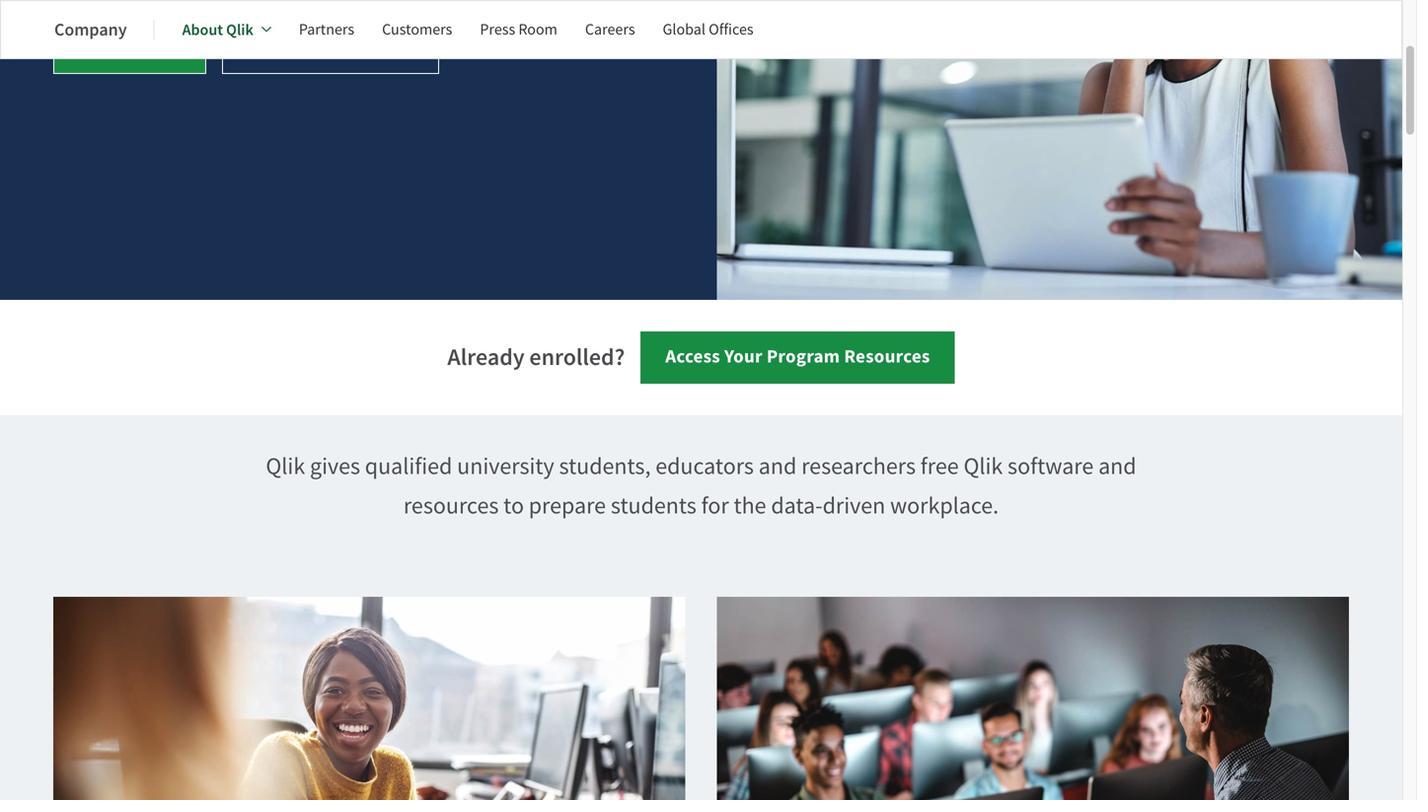 Task type: describe. For each thing, give the bounding box(es) containing it.
company
[[54, 18, 127, 41]]

access your program resources
[[666, 344, 930, 369]]

driven
[[823, 491, 886, 521]]

already enrolled?
[[448, 342, 625, 373]]

brochure
[[336, 34, 415, 59]]

access
[[666, 344, 721, 369]]

qlik gives qualified university students, educators and researchers free qlik software and resources to prepare students for the data-driven workplace.
[[266, 452, 1137, 521]]

resources
[[844, 344, 930, 369]]

access your program resources link
[[641, 332, 955, 384]]

about
[[182, 19, 223, 40]]

1 and from the left
[[759, 452, 797, 482]]

for
[[701, 491, 729, 521]]

program
[[767, 344, 840, 369]]

data-
[[771, 491, 823, 521]]

1 horizontal spatial qlik
[[266, 452, 305, 482]]

workplace.
[[890, 491, 999, 521]]

students,
[[559, 452, 651, 482]]

free
[[921, 452, 959, 482]]

careers link
[[585, 6, 635, 53]]

students
[[611, 491, 697, 521]]

gives
[[310, 452, 360, 482]]

watch video link
[[53, 22, 206, 74]]

researchers
[[802, 452, 916, 482]]

press room link
[[480, 6, 558, 53]]

room
[[519, 19, 558, 39]]

watch
[[78, 34, 130, 59]]

resources
[[404, 491, 499, 521]]



Task type: locate. For each thing, give the bounding box(es) containing it.
university
[[457, 452, 554, 482]]

company menu bar
[[54, 6, 781, 53]]

qualified
[[365, 452, 452, 482]]

and right software
[[1099, 452, 1137, 482]]

partners
[[299, 19, 354, 39]]

video
[[134, 34, 182, 59]]

educators
[[656, 452, 754, 482]]

press
[[480, 19, 515, 39]]

download brochure link
[[222, 22, 439, 74]]

download brochure
[[247, 34, 415, 59]]

partners link
[[299, 6, 354, 53]]

about qlik
[[182, 19, 254, 40]]

press room
[[480, 19, 558, 39]]

0 horizontal spatial qlik
[[226, 19, 254, 40]]

and
[[759, 452, 797, 482], [1099, 452, 1137, 482]]

customers link
[[382, 6, 452, 53]]

prepare
[[529, 491, 606, 521]]

0 horizontal spatial and
[[759, 452, 797, 482]]

already
[[448, 342, 525, 373]]

about qlik link
[[182, 6, 271, 53]]

careers
[[585, 19, 635, 39]]

offices
[[709, 19, 754, 39]]

your
[[725, 344, 763, 369]]

2 horizontal spatial qlik
[[964, 452, 1003, 482]]

qlik left gives
[[266, 452, 305, 482]]

global offices
[[663, 19, 754, 39]]

and up data-
[[759, 452, 797, 482]]

1 horizontal spatial and
[[1099, 452, 1137, 482]]

download
[[247, 34, 332, 59]]

global offices link
[[663, 6, 754, 53]]

software
[[1008, 452, 1094, 482]]

2 and from the left
[[1099, 452, 1137, 482]]

qlik right about
[[226, 19, 254, 40]]

watch video
[[78, 34, 182, 59]]

to
[[504, 491, 524, 521]]

qlik
[[226, 19, 254, 40], [266, 452, 305, 482], [964, 452, 1003, 482]]

qlik inside company menu bar
[[226, 19, 254, 40]]

global
[[663, 19, 706, 39]]

qlik right free
[[964, 452, 1003, 482]]

customers
[[382, 19, 452, 39]]

enrolled?
[[529, 342, 625, 373]]

the
[[734, 491, 767, 521]]



Task type: vqa. For each thing, say whether or not it's contained in the screenshot.
Solutions button
no



